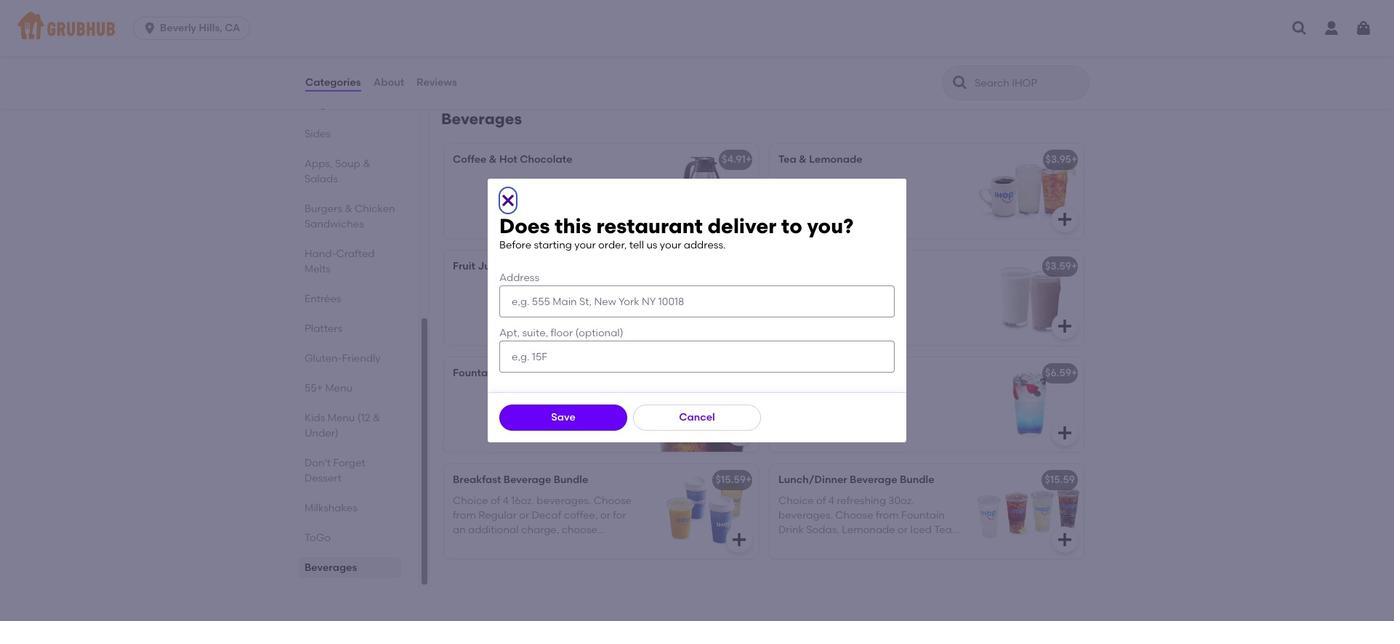 Task type: locate. For each thing, give the bounding box(es) containing it.
1 vertical spatial menu
[[328, 413, 355, 425]]

your up syrup.
[[899, 23, 920, 35]]

free
[[779, 38, 798, 50]]

fountain
[[453, 368, 497, 380], [902, 510, 945, 522]]

0 vertical spatial lemonade
[[810, 154, 863, 166]]

bundle for breakfast beverage bundle
[[554, 474, 589, 487]]

coffee & hot chocolate image
[[649, 144, 759, 239]]

lemonade right tea
[[810, 154, 863, 166]]

bundle down save button
[[554, 474, 589, 487]]

for inside try our syrups all day on your ihop® favorites, now free of high-fructose corn syrup. comes in a single- serve portion just for you!
[[865, 53, 879, 65]]

don't
[[305, 458, 331, 470]]

0 horizontal spatial beverage
[[504, 474, 552, 487]]

$15.59
[[716, 474, 746, 487], [1045, 474, 1076, 487]]

2 $4.91 + from the top
[[722, 368, 752, 380]]

splashers
[[779, 368, 827, 380]]

lemonade up 'n
[[842, 525, 896, 537]]

& right soup
[[363, 158, 371, 170]]

$4.91 + up cancel button
[[722, 368, 752, 380]]

menu
[[325, 383, 353, 395], [328, 413, 355, 425]]

don't forget dessert
[[305, 458, 366, 485]]

55+ menu
[[305, 383, 353, 395]]

$4.91 up cancel button
[[722, 368, 746, 380]]

only.
[[903, 539, 925, 552]]

1 vertical spatial $4.91 +
[[722, 368, 752, 380]]

1 vertical spatial beverages
[[305, 562, 357, 575]]

house-
[[305, 83, 340, 96]]

0 vertical spatial $4.91 +
[[722, 154, 752, 166]]

beverage right breakfast
[[504, 474, 552, 487]]

apt,
[[500, 327, 520, 340]]

svg image for splashers
[[1057, 425, 1074, 442]]

from
[[876, 510, 899, 522]]

2 vertical spatial for
[[827, 554, 840, 566]]

of inside choice of 4 refreshing 30oz. beverages.  choose from fountain drink sodas, lemonade or iced tea. available for ihop 'n go only. not available for dine-in.
[[817, 495, 827, 507]]

2 $15.59 from the left
[[1045, 474, 1076, 487]]

does this restaurant deliver to you? before starting your order, tell us your address.
[[500, 214, 854, 252]]

for right just
[[865, 53, 879, 65]]

menu left (12
[[328, 413, 355, 425]]

2 $4.91 from the top
[[722, 368, 746, 380]]

1 horizontal spatial beverages
[[441, 110, 522, 128]]

1 bundle from the left
[[554, 474, 589, 487]]

0 horizontal spatial beverages
[[305, 562, 357, 575]]

starting
[[534, 240, 572, 252]]

choice
[[779, 495, 814, 507]]

& inside burgers & chicken sandwiches
[[345, 203, 353, 216]]

bundle up "30oz."
[[900, 474, 935, 487]]

0 horizontal spatial bundle
[[554, 474, 589, 487]]

$4.91 + for splashers
[[722, 368, 752, 380]]

beverages down togo
[[305, 562, 357, 575]]

day
[[863, 23, 881, 35]]

fountain up iced
[[902, 510, 945, 522]]

svg image
[[1356, 20, 1373, 37], [143, 21, 157, 36], [1057, 52, 1074, 69], [500, 192, 517, 209], [731, 211, 748, 229], [1057, 318, 1074, 336], [731, 532, 748, 549]]

$4.91 +
[[722, 154, 752, 166], [722, 368, 752, 380]]

portion
[[807, 53, 843, 65]]

1 beverage from the left
[[504, 474, 552, 487]]

$4.91 + for tea & lemonade
[[722, 154, 752, 166]]

+ for fountain
[[746, 368, 752, 380]]

1 horizontal spatial $15.59
[[1045, 474, 1076, 487]]

& left hot
[[489, 154, 497, 166]]

house-made belgian waffles
[[305, 83, 381, 111]]

sides
[[305, 128, 331, 141]]

breakfast
[[453, 474, 501, 487]]

milk & chocolate milk image
[[975, 251, 1084, 346]]

beverage for breakfast
[[504, 474, 552, 487]]

0 vertical spatial $4.91
[[722, 154, 746, 166]]

you?
[[808, 214, 854, 238]]

comes
[[938, 38, 973, 50]]

0 vertical spatial menu
[[325, 383, 353, 395]]

apps, soup & salads
[[305, 158, 371, 186]]

0 horizontal spatial $15.59
[[716, 474, 746, 487]]

beverage
[[504, 474, 552, 487], [850, 474, 898, 487]]

lemonade
[[810, 154, 863, 166], [842, 525, 896, 537]]

splashers image
[[975, 358, 1084, 453]]

+
[[746, 154, 752, 166], [1072, 154, 1078, 166], [1072, 261, 1078, 273], [746, 368, 752, 380], [1072, 368, 1078, 380], [746, 474, 752, 487]]

1 vertical spatial $4.91
[[722, 368, 746, 380]]

categories
[[305, 76, 361, 89]]

your down this
[[575, 240, 596, 252]]

$3.59 +
[[1046, 261, 1078, 273]]

0 vertical spatial beverages
[[441, 110, 522, 128]]

your
[[899, 23, 920, 35], [575, 240, 596, 252], [660, 240, 682, 252]]

of left 4
[[817, 495, 827, 507]]

1 horizontal spatial fountain
[[902, 510, 945, 522]]

fountain drinks image
[[649, 358, 759, 453]]

of inside try our syrups all day on your ihop® favorites, now free of high-fructose corn syrup. comes in a single- serve portion just for you!
[[801, 38, 810, 50]]

save button
[[500, 405, 628, 431]]

bundle
[[554, 474, 589, 487], [900, 474, 935, 487]]

lunch/dinner beverage bundle image
[[975, 465, 1084, 560]]

svg image
[[1292, 20, 1309, 37], [731, 52, 748, 69], [1057, 211, 1074, 229], [731, 318, 748, 336], [731, 425, 748, 442], [1057, 425, 1074, 442], [1057, 532, 1074, 549]]

go
[[883, 539, 901, 552]]

&
[[489, 154, 497, 166], [799, 154, 807, 166], [363, 158, 371, 170], [345, 203, 353, 216], [373, 413, 381, 425]]

1 $4.91 + from the top
[[722, 154, 752, 166]]

2 horizontal spatial your
[[899, 23, 920, 35]]

svg image for tea & lemonade
[[1057, 211, 1074, 229]]

0 vertical spatial fountain
[[453, 368, 497, 380]]

$6.59
[[1046, 368, 1072, 380]]

fruit juices image
[[649, 251, 759, 346]]

available
[[779, 539, 824, 552]]

burgers
[[305, 203, 342, 216]]

$3.95
[[1046, 154, 1072, 166]]

drinks
[[500, 368, 531, 380]]

for left dine-
[[827, 554, 840, 566]]

beverage up refreshing
[[850, 474, 898, 487]]

2 beverage from the left
[[850, 474, 898, 487]]

1 horizontal spatial bundle
[[900, 474, 935, 487]]

now
[[1004, 23, 1024, 35]]

sodas,
[[807, 525, 840, 537]]

about
[[374, 76, 404, 89]]

dine-
[[843, 554, 869, 566]]

restaurant
[[597, 214, 703, 238]]

Search IHOP search field
[[974, 76, 1085, 90]]

1 vertical spatial of
[[817, 495, 827, 507]]

& up 'sandwiches'
[[345, 203, 353, 216]]

gluten-friendly
[[305, 353, 381, 365]]

55+
[[305, 383, 323, 395]]

salads
[[305, 173, 338, 186]]

$4.91 left tea
[[722, 154, 746, 166]]

& right (12
[[373, 413, 381, 425]]

beverage for lunch/dinner
[[850, 474, 898, 487]]

not
[[928, 539, 946, 552]]

beverly
[[160, 22, 197, 34]]

fruit
[[453, 261, 476, 273]]

2 bundle from the left
[[900, 474, 935, 487]]

dessert
[[305, 473, 342, 485]]

all
[[849, 23, 860, 35]]

beverages up coffee
[[441, 110, 522, 128]]

for down sodas,
[[827, 539, 840, 552]]

0 vertical spatial of
[[801, 38, 810, 50]]

& for lemonade
[[799, 154, 807, 166]]

milkshakes
[[305, 503, 358, 515]]

melts
[[305, 264, 331, 276]]

& inside kids menu (12 & under)
[[373, 413, 381, 425]]

available
[[779, 554, 824, 566]]

menu right 55+
[[325, 383, 353, 395]]

1 horizontal spatial of
[[817, 495, 827, 507]]

& right tea
[[799, 154, 807, 166]]

1 vertical spatial lemonade
[[842, 525, 896, 537]]

hand-crafted melts
[[305, 248, 375, 276]]

0 vertical spatial for
[[865, 53, 879, 65]]

$3.95 +
[[1046, 154, 1078, 166]]

platters
[[305, 323, 343, 336]]

address.
[[684, 240, 726, 252]]

or
[[898, 525, 908, 537]]

fountain left drinks
[[453, 368, 497, 380]]

& for hot
[[489, 154, 497, 166]]

30oz.
[[889, 495, 915, 507]]

1 $15.59 from the left
[[716, 474, 746, 487]]

1 vertical spatial fountain
[[902, 510, 945, 522]]

1 horizontal spatial beverage
[[850, 474, 898, 487]]

your right us in the top left of the page
[[660, 240, 682, 252]]

(optional)
[[576, 327, 624, 340]]

menu inside kids menu (12 & under)
[[328, 413, 355, 425]]

$4.91 + left tea
[[722, 154, 752, 166]]

bundle for lunch/dinner beverage bundle
[[900, 474, 935, 487]]

breakfast beverage bundle
[[453, 474, 589, 487]]

svg image for fountain drinks
[[731, 425, 748, 442]]

0 horizontal spatial of
[[801, 38, 810, 50]]

crafted
[[336, 248, 375, 261]]

drink
[[779, 525, 804, 537]]

waffles
[[344, 98, 381, 111]]

cancel button
[[633, 405, 761, 431]]

1 $4.91 from the top
[[722, 154, 746, 166]]

for for you!
[[865, 53, 879, 65]]

for
[[865, 53, 879, 65], [827, 539, 840, 552], [827, 554, 840, 566]]

of down our
[[801, 38, 810, 50]]

$4.91 for splashers
[[722, 368, 746, 380]]

a
[[987, 38, 993, 50]]

coffee & hot chocolate
[[453, 154, 573, 166]]



Task type: vqa. For each thing, say whether or not it's contained in the screenshot.
in
yes



Task type: describe. For each thing, give the bounding box(es) containing it.
e,g. 15F search field
[[500, 341, 895, 373]]

try
[[779, 23, 793, 35]]

e,g. 555 Main St, New York NY 10018 search field
[[500, 286, 895, 318]]

single-
[[996, 38, 1029, 50]]

suite,
[[523, 327, 549, 340]]

kids menu (12 & under)
[[305, 413, 381, 440]]

save
[[551, 412, 576, 424]]

$15.59 for $15.59 +
[[716, 474, 746, 487]]

does
[[500, 214, 550, 238]]

tell
[[630, 240, 644, 252]]

burgers & chicken sandwiches
[[305, 203, 395, 231]]

try our syrups all day on your ihop® favorites, now free of high-fructose corn syrup. comes in a single- serve portion just for you!
[[779, 23, 1029, 65]]

soup
[[335, 158, 361, 170]]

lunch/dinner
[[779, 474, 848, 487]]

search icon image
[[952, 74, 969, 92]]

+ for breakfast
[[746, 474, 752, 487]]

hills,
[[199, 22, 222, 34]]

1 vertical spatial for
[[827, 539, 840, 552]]

lemonade inside choice of 4 refreshing 30oz. beverages.  choose from fountain drink sodas, lemonade or iced tea. available for ihop 'n go only. not available for dine-in.
[[842, 525, 896, 537]]

about button
[[373, 57, 405, 109]]

fruit juices
[[453, 261, 511, 273]]

$6.59 +
[[1046, 368, 1078, 380]]

0 horizontal spatial fountain
[[453, 368, 497, 380]]

4
[[829, 495, 835, 507]]

$4.91 for tea & lemonade
[[722, 154, 746, 166]]

your inside try our syrups all day on your ihop® favorites, now free of high-fructose corn syrup. comes in a single- serve portion just for you!
[[899, 23, 920, 35]]

reviews button
[[416, 57, 458, 109]]

coffee
[[453, 154, 487, 166]]

choose
[[836, 510, 874, 522]]

for for dine-
[[827, 554, 840, 566]]

chicken
[[355, 203, 395, 216]]

syrup.
[[906, 38, 935, 50]]

refreshing
[[837, 495, 887, 507]]

sandwiches
[[305, 218, 364, 231]]

& for chicken
[[345, 203, 353, 216]]

this
[[555, 214, 592, 238]]

hand-
[[305, 248, 336, 261]]

before
[[500, 240, 532, 252]]

main navigation navigation
[[0, 0, 1395, 57]]

in
[[975, 38, 984, 50]]

juices
[[478, 261, 511, 273]]

tea.
[[935, 525, 955, 537]]

'n
[[871, 539, 881, 552]]

apps,
[[305, 158, 333, 170]]

$15.59 +
[[716, 474, 752, 487]]

deliver
[[708, 214, 777, 238]]

syrups
[[815, 23, 846, 35]]

$15.59 for $15.59
[[1045, 474, 1076, 487]]

fountain inside choice of 4 refreshing 30oz. beverages.  choose from fountain drink sodas, lemonade or iced tea. available for ihop 'n go only. not available for dine-in.
[[902, 510, 945, 522]]

tea
[[779, 154, 797, 166]]

made
[[340, 83, 369, 96]]

svg image for lunch/dinner beverage bundle
[[1057, 532, 1074, 549]]

ihop
[[843, 539, 868, 552]]

beverages.
[[779, 510, 833, 522]]

menu for 55+
[[325, 383, 353, 395]]

tea & lemonade
[[779, 154, 863, 166]]

beverly hills, ca button
[[133, 17, 256, 40]]

0 horizontal spatial your
[[575, 240, 596, 252]]

you!
[[881, 53, 901, 65]]

choice of 4 refreshing 30oz. beverages.  choose from fountain drink sodas, lemonade or iced tea. available for ihop 'n go only. not available for dine-in.
[[779, 495, 955, 566]]

favorites,
[[956, 23, 1001, 35]]

breakfast beverage bundle image
[[649, 465, 759, 560]]

ihop®
[[923, 23, 954, 35]]

apt, suite, floor (optional)
[[500, 327, 624, 340]]

svg image for fruit juices
[[731, 318, 748, 336]]

1 horizontal spatial your
[[660, 240, 682, 252]]

try our syrups all day on your ihop® favorites, now free of high-fructose corn syrup. comes in a single- serve portion just for you! button
[[770, 0, 1084, 80]]

iced
[[911, 525, 932, 537]]

floor
[[551, 327, 573, 340]]

forget
[[333, 458, 366, 470]]

+ for coffee
[[746, 154, 752, 166]]

entrées
[[305, 293, 341, 306]]

& inside apps, soup & salads
[[363, 158, 371, 170]]

friendly
[[342, 353, 381, 365]]

fructose
[[839, 38, 879, 50]]

+ for tea
[[1072, 154, 1078, 166]]

menu for kids
[[328, 413, 355, 425]]

$3.59
[[1046, 261, 1072, 273]]

our
[[796, 23, 812, 35]]

tea & lemonade image
[[975, 144, 1084, 239]]

fountain drinks
[[453, 368, 531, 380]]

svg image inside main navigation navigation
[[1292, 20, 1309, 37]]

(12
[[358, 413, 371, 425]]

us
[[647, 240, 658, 252]]

chocolate
[[520, 154, 573, 166]]

on
[[884, 23, 896, 35]]

beverly hills, ca
[[160, 22, 240, 34]]

svg image inside beverly hills, ca button
[[143, 21, 157, 36]]

hot
[[500, 154, 518, 166]]

cancel
[[679, 412, 715, 424]]



